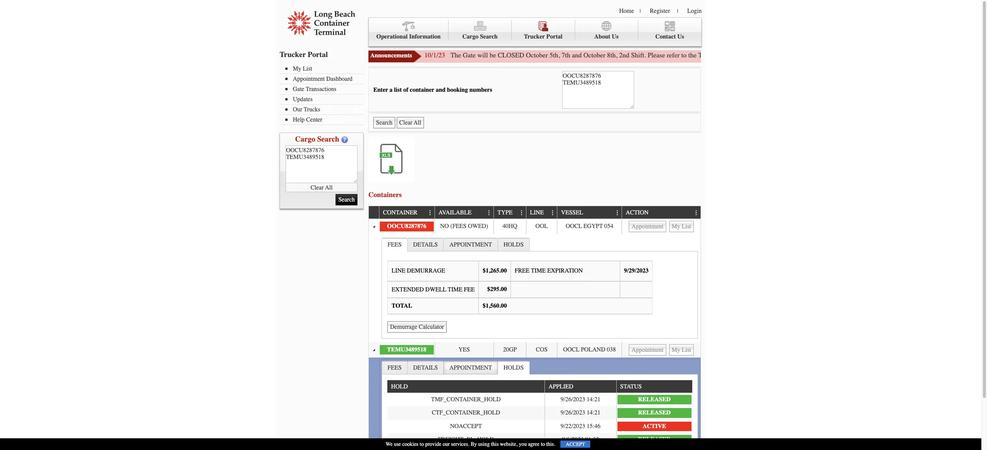Task type: vqa. For each thing, say whether or not it's contained in the screenshot.
the 9/26/2023 14:21 cell
yes



Task type: describe. For each thing, give the bounding box(es) containing it.
(fees
[[451, 223, 467, 230]]

20gp cell
[[494, 343, 526, 358]]

0 horizontal spatial cargo
[[295, 135, 316, 144]]

holds tab for appointment tab related to details 'tab' associated with second tab list from the bottom of the page
[[498, 238, 530, 251]]

1 october from the left
[[526, 51, 548, 59]]

list
[[303, 65, 312, 72]]

1 horizontal spatial to
[[541, 442, 545, 448]]

no
[[440, 223, 449, 230]]

tmf_container_hold
[[431, 396, 501, 403]]

row containing noaccept
[[388, 420, 693, 434]]

clear all
[[311, 184, 333, 191]]

40hq
[[503, 223, 518, 230]]

dashboard
[[327, 76, 353, 82]]

freight_bl_hold cell
[[388, 434, 545, 447]]

line column header
[[526, 207, 557, 219]]

cell for oocl poland 038
[[622, 343, 701, 358]]

operational
[[377, 33, 408, 40]]

appointment for details 'tab' associated with second tab list from the bottom of the page
[[450, 241, 492, 248]]

action column header
[[622, 207, 701, 219]]

tmf_container_hold cell
[[388, 393, 545, 407]]

released for freight_bl_hold
[[638, 437, 671, 444]]

row containing hold
[[388, 381, 693, 393]]

$295.00
[[488, 286, 507, 293]]

054
[[605, 223, 614, 230]]

cargo search inside cargo search link
[[463, 33, 498, 40]]

updates
[[293, 96, 313, 103]]

the
[[451, 51, 461, 59]]

gate
[[807, 51, 818, 59]]

ool
[[536, 223, 548, 230]]

holds for appointment tab related to details 'tab' associated with second tab list from the bottom of the page
[[504, 241, 524, 248]]

list
[[394, 87, 402, 93]]

row containing ctf_container_hold
[[388, 407, 693, 420]]

row containing oocu8287876
[[369, 219, 701, 234]]

edit column settings image for line
[[550, 210, 556, 216]]

menu bar containing my list
[[280, 65, 367, 125]]

help center link
[[285, 116, 363, 123]]

cargo inside menu bar
[[463, 33, 479, 40]]

details for appointment tab related to details 'tab' associated with second tab list from the bottom of the page
[[413, 241, 438, 248]]

edit column settings image for action
[[694, 210, 700, 216]]

no (fees owed)
[[440, 223, 488, 230]]

vessel link
[[561, 207, 587, 219]]

9/22/2023 15:46
[[561, 423, 601, 430]]

we
[[386, 442, 393, 448]]

edit column settings image for container
[[427, 210, 434, 216]]

egypt
[[584, 223, 603, 230]]

9/22/2023 15:46 cell
[[545, 420, 617, 434]]

shift.
[[632, 51, 646, 59]]

active
[[643, 423, 667, 430]]

web
[[749, 51, 761, 59]]

1 vertical spatial trucker
[[280, 50, 306, 59]]

our
[[443, 442, 450, 448]]

1 vertical spatial trucker portal
[[280, 50, 328, 59]]

details for details 'tab' corresponding to 2nd tab list from the top's appointment tab
[[413, 365, 438, 372]]

about
[[595, 33, 611, 40]]

cargo search link
[[449, 20, 512, 41]]

2 | from the left
[[678, 8, 679, 14]]

closed
[[498, 51, 525, 59]]

of
[[404, 87, 409, 93]]

provide
[[425, 442, 442, 448]]

type
[[498, 210, 513, 216]]

line for line demurrage
[[392, 268, 406, 275]]

9/6/2023
[[563, 437, 584, 444]]

fee
[[464, 287, 475, 293]]

use
[[394, 442, 401, 448]]

gate transactions link
[[285, 86, 363, 93]]

1 horizontal spatial and
[[572, 51, 582, 59]]

containers
[[369, 191, 402, 199]]

available
[[439, 210, 472, 216]]

announcements
[[371, 52, 412, 59]]

9/29/2023
[[624, 268, 649, 275]]

extended
[[392, 287, 424, 293]]

home
[[620, 8, 634, 14]]

container link
[[383, 207, 421, 219]]

1 horizontal spatial gate
[[463, 51, 476, 59]]

all
[[325, 184, 333, 191]]

we use cookies to provide our services. by using this website, you agree to this.
[[386, 442, 556, 448]]

9/26/2023 for tmf_container_hold
[[561, 396, 586, 403]]

hold
[[391, 384, 408, 391]]

details tab for second tab list from the bottom of the page
[[407, 238, 444, 251]]

released cell for ctf_container_hold
[[617, 407, 693, 420]]

1 vertical spatial portal
[[308, 50, 328, 59]]

noaccept cell
[[388, 420, 545, 434]]

2 horizontal spatial to
[[682, 51, 687, 59]]

$1,560.00
[[483, 303, 507, 310]]

truck
[[699, 51, 715, 59]]

line demurrage
[[392, 268, 445, 275]]

yes cell
[[435, 343, 494, 358]]

oocl poland 038 cell
[[557, 343, 622, 358]]

services.
[[451, 442, 470, 448]]

holds for details 'tab' corresponding to 2nd tab list from the top's appointment tab
[[504, 365, 524, 372]]

help
[[293, 116, 305, 123]]

yes
[[459, 347, 470, 354]]

poland
[[581, 347, 606, 354]]

oocl for oocl poland 038
[[563, 347, 580, 354]]

9/26/2023 14:21 cell for ctf_container_hold
[[545, 407, 617, 420]]

operational information link
[[369, 20, 449, 41]]

released for ctf_container_hold
[[638, 410, 671, 417]]

2 october from the left
[[584, 51, 606, 59]]

further
[[787, 51, 805, 59]]

details tab for 2nd tab list from the top
[[407, 362, 444, 375]]

10/1/23 the gate will be closed october 5th, 7th and october 8th, 2nd shift. please refer to the truck gate hours web page for further gate details for the week.
[[425, 51, 875, 59]]

freight_bl_hold
[[438, 437, 494, 444]]

1 the from the left
[[689, 51, 697, 59]]

row containing temu3489518
[[369, 343, 701, 358]]

booking
[[447, 87, 468, 93]]

20gp
[[503, 347, 517, 354]]

temu3489518 cell
[[379, 343, 435, 358]]

1 horizontal spatial time
[[531, 268, 546, 275]]

ctf_container_hold cell
[[388, 407, 545, 420]]

free
[[515, 268, 530, 275]]

$1,265.00
[[483, 268, 507, 275]]

trucker portal link
[[512, 20, 575, 41]]

appointment
[[293, 76, 325, 82]]

updates link
[[285, 96, 363, 103]]



Task type: locate. For each thing, give the bounding box(es) containing it.
4 edit column settings image from the left
[[694, 210, 700, 216]]

0 horizontal spatial time
[[448, 287, 463, 293]]

0 vertical spatial trucker portal
[[524, 33, 563, 40]]

vessel
[[561, 210, 584, 216]]

time
[[531, 268, 546, 275], [448, 287, 463, 293]]

details down oocu8287876 cell
[[413, 241, 438, 248]]

0 horizontal spatial gate
[[293, 86, 304, 93]]

and left booking
[[436, 87, 446, 93]]

dwell
[[426, 287, 447, 293]]

0 horizontal spatial menu bar
[[280, 65, 367, 125]]

edit column settings image for type
[[519, 210, 525, 216]]

oocl inside cell
[[566, 223, 582, 230]]

fees for details 'tab' associated with second tab list from the bottom of the page
[[388, 241, 402, 248]]

and right 7th
[[572, 51, 582, 59]]

released cell down status link
[[617, 393, 693, 407]]

line up extended
[[392, 268, 406, 275]]

edit column settings image right line link
[[550, 210, 556, 216]]

1 vertical spatial holds
[[504, 365, 524, 372]]

fees tab for details 'tab' corresponding to 2nd tab list from the top
[[382, 362, 408, 375]]

oocl left poland
[[563, 347, 580, 354]]

details tab
[[407, 238, 444, 251], [407, 362, 444, 375]]

appointment tab down no (fees owed) "cell"
[[444, 238, 498, 251]]

tree grid containing container
[[369, 207, 701, 451]]

trucker up my
[[280, 50, 306, 59]]

edit column settings image inside line column header
[[550, 210, 556, 216]]

released cell
[[617, 393, 693, 407], [617, 407, 693, 420], [617, 434, 693, 447]]

0 vertical spatial tab list
[[380, 236, 700, 341]]

trucker portal up the list
[[280, 50, 328, 59]]

released down status link
[[638, 396, 671, 403]]

edit column settings image inside available column header
[[487, 210, 493, 216]]

for right details
[[839, 51, 847, 59]]

1 horizontal spatial the
[[849, 51, 857, 59]]

0 vertical spatial portal
[[547, 33, 563, 40]]

us for about us
[[612, 33, 619, 40]]

0 vertical spatial trucker
[[524, 33, 545, 40]]

1 14:21 from the top
[[587, 396, 601, 403]]

1 horizontal spatial edit column settings image
[[550, 210, 556, 216]]

container
[[383, 210, 418, 216]]

vessel column header
[[557, 207, 622, 219]]

contact us link
[[639, 20, 702, 41]]

fees for details 'tab' corresponding to 2nd tab list from the top
[[388, 365, 402, 372]]

oocl egypt 054 cell
[[557, 219, 622, 234]]

my list appointment dashboard gate transactions updates our trucks help center
[[293, 65, 353, 123]]

1 appointment from the top
[[450, 241, 492, 248]]

edit column settings image inside type column header
[[519, 210, 525, 216]]

0 vertical spatial time
[[531, 268, 546, 275]]

cargo search up will
[[463, 33, 498, 40]]

appointment tab for details 'tab' associated with second tab list from the bottom of the page
[[444, 238, 498, 251]]

holds tab down 20gp cell
[[498, 362, 530, 375]]

appointment tab
[[444, 238, 498, 251], [444, 362, 498, 375]]

row group inside tab list
[[388, 393, 693, 447]]

to left provide
[[420, 442, 424, 448]]

edit column settings image inside vessel column header
[[615, 210, 621, 216]]

oocu8287876 cell
[[379, 219, 435, 234]]

0 horizontal spatial the
[[689, 51, 697, 59]]

9/26/2023 down applied link
[[561, 396, 586, 403]]

cos cell
[[526, 343, 557, 358]]

1 horizontal spatial trucker portal
[[524, 33, 563, 40]]

10/1/23
[[425, 51, 445, 59]]

| left login
[[678, 8, 679, 14]]

1 vertical spatial details tab
[[407, 362, 444, 375]]

1 appointment tab from the top
[[444, 238, 498, 251]]

1 9/26/2023 14:21 cell from the top
[[545, 393, 617, 407]]

1 horizontal spatial for
[[839, 51, 847, 59]]

fees tab up hold
[[382, 362, 408, 375]]

2 holds tab from the top
[[498, 362, 530, 375]]

gate up updates on the left top of the page
[[293, 86, 304, 93]]

9/26/2023 up 9/22/2023
[[561, 410, 586, 417]]

search up be
[[480, 33, 498, 40]]

2 us from the left
[[678, 33, 685, 40]]

grid containing hold
[[388, 381, 693, 447]]

0 vertical spatial appointment
[[450, 241, 492, 248]]

gate inside my list appointment dashboard gate transactions updates our trucks help center
[[293, 86, 304, 93]]

line up ool
[[530, 210, 544, 216]]

search
[[480, 33, 498, 40], [317, 135, 340, 144]]

0 vertical spatial cargo search
[[463, 33, 498, 40]]

9/26/2023 14:21 cell for tmf_container_hold
[[545, 393, 617, 407]]

3 released cell from the top
[[617, 434, 693, 447]]

row containing freight_bl_hold
[[388, 434, 693, 447]]

released down active cell
[[638, 437, 671, 444]]

active cell
[[617, 420, 693, 434]]

3 edit column settings image from the left
[[615, 210, 621, 216]]

None button
[[397, 117, 424, 129], [629, 221, 667, 232], [670, 221, 694, 232], [388, 322, 447, 333], [629, 345, 667, 356], [670, 345, 694, 356], [397, 117, 424, 129], [629, 221, 667, 232], [670, 221, 694, 232], [388, 322, 447, 333], [629, 345, 667, 356], [670, 345, 694, 356]]

october left 8th,
[[584, 51, 606, 59]]

038
[[607, 347, 616, 354]]

9/26/2023 for ctf_container_hold
[[561, 410, 586, 417]]

1 us from the left
[[612, 33, 619, 40]]

0 horizontal spatial edit column settings image
[[487, 210, 493, 216]]

for
[[777, 51, 785, 59], [839, 51, 847, 59]]

2 appointment tab from the top
[[444, 362, 498, 375]]

0 vertical spatial fees tab
[[382, 238, 408, 252]]

cell for oocl egypt 054
[[622, 219, 701, 234]]

1 horizontal spatial search
[[480, 33, 498, 40]]

time right free
[[531, 268, 546, 275]]

october left 5th,
[[526, 51, 548, 59]]

enter
[[374, 87, 388, 93]]

1 vertical spatial tab list
[[380, 360, 700, 451]]

9/6/2023 01:32 cell
[[545, 434, 617, 447]]

us
[[612, 33, 619, 40], [678, 33, 685, 40]]

14:21 for ctf_container_hold
[[587, 410, 601, 417]]

us right 'about'
[[612, 33, 619, 40]]

portal inside trucker portal "link"
[[547, 33, 563, 40]]

released cell up active
[[617, 407, 693, 420]]

available column header
[[435, 207, 494, 219]]

1 horizontal spatial us
[[678, 33, 685, 40]]

2 details from the top
[[413, 365, 438, 372]]

1 vertical spatial cell
[[622, 343, 701, 358]]

extended dwell time fee
[[392, 287, 475, 293]]

website,
[[500, 442, 518, 448]]

Enter container numbers and/ or booking numbers.  text field
[[286, 146, 358, 183]]

2 the from the left
[[849, 51, 857, 59]]

released cell for freight_bl_hold
[[617, 434, 693, 447]]

temu3489518
[[387, 347, 427, 354]]

0 horizontal spatial trucker
[[280, 50, 306, 59]]

| right "home" link
[[640, 8, 641, 14]]

0 horizontal spatial line
[[392, 268, 406, 275]]

expiration
[[548, 268, 583, 275]]

trucker portal
[[524, 33, 563, 40], [280, 50, 328, 59]]

0 horizontal spatial trucker portal
[[280, 50, 328, 59]]

0 vertical spatial line
[[530, 210, 544, 216]]

0 vertical spatial 9/26/2023 14:21
[[561, 396, 601, 403]]

my
[[293, 65, 301, 72]]

hours
[[731, 51, 748, 59]]

fees up hold
[[388, 365, 402, 372]]

page
[[762, 51, 775, 59]]

be
[[490, 51, 496, 59]]

released for tmf_container_hold
[[638, 396, 671, 403]]

1 vertical spatial line
[[392, 268, 406, 275]]

container
[[410, 87, 435, 93]]

0 horizontal spatial october
[[526, 51, 548, 59]]

1 vertical spatial oocl
[[563, 347, 580, 354]]

you
[[519, 442, 527, 448]]

fees tab for details 'tab' associated with second tab list from the bottom of the page
[[382, 238, 408, 252]]

row containing container
[[369, 207, 701, 219]]

hold link
[[391, 381, 412, 393]]

oocu8287876
[[387, 223, 427, 230]]

2 9/26/2023 14:21 from the top
[[561, 410, 601, 417]]

status link
[[621, 381, 646, 393]]

1 vertical spatial cargo
[[295, 135, 316, 144]]

type column header
[[494, 207, 526, 219]]

details tab down temu3489518 cell
[[407, 362, 444, 375]]

enter a list of container and booking numbers
[[374, 87, 493, 93]]

our trucks link
[[285, 106, 363, 113]]

2 9/26/2023 14:21 cell from the top
[[545, 407, 617, 420]]

cell
[[622, 219, 701, 234], [622, 343, 701, 358]]

0 horizontal spatial to
[[420, 442, 424, 448]]

0 horizontal spatial portal
[[308, 50, 328, 59]]

appointment for details 'tab' corresponding to 2nd tab list from the top
[[450, 365, 492, 372]]

15:46
[[587, 423, 601, 430]]

operational information
[[377, 33, 441, 40]]

for right page
[[777, 51, 785, 59]]

Enter container numbers and/ or booking numbers. Press ESC to reset input box text field
[[563, 71, 635, 109]]

fees down oocu8287876 cell
[[388, 241, 402, 248]]

week.
[[859, 51, 875, 59]]

9/26/2023 14:21 cell
[[545, 393, 617, 407], [545, 407, 617, 420]]

cargo search down center
[[295, 135, 340, 144]]

details
[[820, 51, 838, 59]]

1 9/26/2023 14:21 from the top
[[561, 396, 601, 403]]

appointment down no (fees owed) "cell"
[[450, 241, 492, 248]]

1 9/26/2023 from the top
[[561, 396, 586, 403]]

menu bar
[[369, 17, 702, 47], [280, 65, 367, 125]]

1 horizontal spatial |
[[678, 8, 679, 14]]

trucker inside trucker portal "link"
[[524, 33, 545, 40]]

9/26/2023 14:21 cell up '9/22/2023 15:46'
[[545, 407, 617, 420]]

row containing tmf_container_hold
[[388, 393, 693, 407]]

None submit
[[374, 117, 395, 129], [336, 194, 358, 206], [374, 117, 395, 129], [336, 194, 358, 206]]

3 released from the top
[[638, 437, 671, 444]]

grid
[[388, 381, 693, 447]]

1 holds tab from the top
[[498, 238, 530, 251]]

appointment tab down yes cell
[[444, 362, 498, 375]]

portal
[[547, 33, 563, 40], [308, 50, 328, 59]]

holds tab for details 'tab' corresponding to 2nd tab list from the top's appointment tab
[[498, 362, 530, 375]]

portal up my list link
[[308, 50, 328, 59]]

9/26/2023 14:21 for ctf_container_hold
[[561, 410, 601, 417]]

8th,
[[608, 51, 618, 59]]

status
[[621, 384, 642, 391]]

0 horizontal spatial for
[[777, 51, 785, 59]]

1 horizontal spatial cargo search
[[463, 33, 498, 40]]

1 released cell from the top
[[617, 393, 693, 407]]

october
[[526, 51, 548, 59], [584, 51, 606, 59]]

appointment tab for details 'tab' corresponding to 2nd tab list from the top
[[444, 362, 498, 375]]

applied
[[549, 384, 574, 391]]

tree grid
[[369, 207, 701, 451]]

1 holds from the top
[[504, 241, 524, 248]]

1 vertical spatial fees
[[388, 365, 402, 372]]

row
[[369, 207, 701, 219], [369, 219, 701, 234], [369, 343, 701, 358], [388, 381, 693, 393], [388, 393, 693, 407], [388, 407, 693, 420], [388, 420, 693, 434], [388, 434, 693, 447]]

time left fee
[[448, 287, 463, 293]]

0 vertical spatial holds
[[504, 241, 524, 248]]

0 horizontal spatial us
[[612, 33, 619, 40]]

1 vertical spatial 9/26/2023
[[561, 410, 586, 417]]

1 vertical spatial cargo search
[[295, 135, 340, 144]]

1 vertical spatial time
[[448, 287, 463, 293]]

1 vertical spatial details
[[413, 365, 438, 372]]

line for line
[[530, 210, 544, 216]]

2 released cell from the top
[[617, 407, 693, 420]]

1 released from the top
[[638, 396, 671, 403]]

accept
[[566, 442, 586, 448]]

oocl egypt 054
[[566, 223, 614, 230]]

2 vertical spatial released
[[638, 437, 671, 444]]

1 fees from the top
[[388, 241, 402, 248]]

1 vertical spatial 9/26/2023 14:21
[[561, 410, 601, 417]]

0 vertical spatial cargo
[[463, 33, 479, 40]]

gate right the
[[463, 51, 476, 59]]

trucker portal up 5th,
[[524, 33, 563, 40]]

fees tab down oocu8287876 cell
[[382, 238, 408, 252]]

register link
[[650, 8, 670, 14]]

2 cell from the top
[[622, 343, 701, 358]]

0 vertical spatial menu bar
[[369, 17, 702, 47]]

5th,
[[550, 51, 560, 59]]

holds down the 40hq cell
[[504, 241, 524, 248]]

edit column settings image for vessel
[[615, 210, 621, 216]]

portal up 5th,
[[547, 33, 563, 40]]

0 vertical spatial oocl
[[566, 223, 582, 230]]

us for contact us
[[678, 33, 685, 40]]

edit column settings image
[[487, 210, 493, 216], [550, 210, 556, 216]]

line
[[530, 210, 544, 216], [392, 268, 406, 275]]

0 vertical spatial cell
[[622, 219, 701, 234]]

0 vertical spatial search
[[480, 33, 498, 40]]

oocl
[[566, 223, 582, 230], [563, 347, 580, 354]]

1 horizontal spatial trucker
[[524, 33, 545, 40]]

contact
[[656, 33, 676, 40]]

fees tab
[[382, 238, 408, 252], [382, 362, 408, 375]]

search inside menu bar
[[480, 33, 498, 40]]

2 released from the top
[[638, 410, 671, 417]]

container column header
[[379, 207, 435, 219]]

will
[[478, 51, 488, 59]]

gate right the truck
[[716, 51, 729, 59]]

this.
[[547, 442, 556, 448]]

ctf_container_hold
[[432, 410, 500, 417]]

14:21 for tmf_container_hold
[[587, 396, 601, 403]]

2 edit column settings image from the left
[[550, 210, 556, 216]]

trucker portal inside "link"
[[524, 33, 563, 40]]

0 horizontal spatial cargo search
[[295, 135, 340, 144]]

oocl down vessel at the right
[[566, 223, 582, 230]]

9/26/2023 14:21 down applied link
[[561, 396, 601, 403]]

1 horizontal spatial menu bar
[[369, 17, 702, 47]]

2 fees from the top
[[388, 365, 402, 372]]

2 14:21 from the top
[[587, 410, 601, 417]]

row group containing tmf_container_hold
[[388, 393, 693, 447]]

action
[[626, 210, 649, 216]]

released cell for tmf_container_hold
[[617, 393, 693, 407]]

to right refer
[[682, 51, 687, 59]]

login link
[[688, 8, 702, 14]]

type link
[[498, 207, 517, 219]]

2 9/26/2023 from the top
[[561, 410, 586, 417]]

row group containing oocu8287876
[[369, 219, 701, 451]]

2 details tab from the top
[[407, 362, 444, 375]]

9/26/2023 14:21 up '9/22/2023 15:46'
[[561, 410, 601, 417]]

the left the truck
[[689, 51, 697, 59]]

edit column settings image for available
[[487, 210, 493, 216]]

cargo down help
[[295, 135, 316, 144]]

0 vertical spatial details
[[413, 241, 438, 248]]

demurrage
[[407, 268, 445, 275]]

cargo
[[463, 33, 479, 40], [295, 135, 316, 144]]

2 holds from the top
[[504, 365, 524, 372]]

1 vertical spatial 14:21
[[587, 410, 601, 417]]

us right contact on the top right
[[678, 33, 685, 40]]

2 edit column settings image from the left
[[519, 210, 525, 216]]

edit column settings image left type
[[487, 210, 493, 216]]

1 vertical spatial appointment
[[450, 365, 492, 372]]

noaccept
[[450, 423, 482, 430]]

row group
[[369, 219, 701, 451], [388, 393, 693, 447]]

0 horizontal spatial |
[[640, 8, 641, 14]]

edit column settings image
[[427, 210, 434, 216], [519, 210, 525, 216], [615, 210, 621, 216], [694, 210, 700, 216]]

released cell down active
[[617, 434, 693, 447]]

0 vertical spatial released
[[638, 396, 671, 403]]

1 vertical spatial fees tab
[[382, 362, 408, 375]]

holds down 20gp cell
[[504, 365, 524, 372]]

line inside column header
[[530, 210, 544, 216]]

1 tab list from the top
[[380, 236, 700, 341]]

a
[[390, 87, 393, 93]]

2 horizontal spatial gate
[[716, 51, 729, 59]]

2 fees tab from the top
[[382, 362, 408, 375]]

details tab down oocu8287876 cell
[[407, 238, 444, 251]]

0 vertical spatial fees
[[388, 241, 402, 248]]

9/26/2023
[[561, 396, 586, 403], [561, 410, 586, 417]]

ool cell
[[526, 219, 557, 234]]

1 vertical spatial holds tab
[[498, 362, 530, 375]]

action link
[[626, 207, 653, 219]]

0 horizontal spatial search
[[317, 135, 340, 144]]

1 details tab from the top
[[407, 238, 444, 251]]

line link
[[530, 207, 548, 219]]

1 vertical spatial and
[[436, 87, 446, 93]]

appointment dashboard link
[[285, 76, 363, 82]]

menu bar containing operational information
[[369, 17, 702, 47]]

gate
[[463, 51, 476, 59], [716, 51, 729, 59], [293, 86, 304, 93]]

using
[[479, 442, 490, 448]]

1 horizontal spatial cargo
[[463, 33, 479, 40]]

1 horizontal spatial line
[[530, 210, 544, 216]]

appointment down yes cell
[[450, 365, 492, 372]]

no (fees owed) cell
[[435, 219, 494, 234]]

cargo search
[[463, 33, 498, 40], [295, 135, 340, 144]]

0 vertical spatial holds tab
[[498, 238, 530, 251]]

oocl inside cell
[[563, 347, 580, 354]]

1 fees tab from the top
[[382, 238, 408, 252]]

holds tab
[[498, 238, 530, 251], [498, 362, 530, 375]]

0 vertical spatial appointment tab
[[444, 238, 498, 251]]

9/26/2023 14:21 for tmf_container_hold
[[561, 396, 601, 403]]

cargo up will
[[463, 33, 479, 40]]

accept button
[[561, 441, 591, 448]]

01:32
[[586, 437, 599, 444]]

the
[[689, 51, 697, 59], [849, 51, 857, 59]]

line inside tab list
[[392, 268, 406, 275]]

oocl for oocl egypt 054
[[566, 223, 582, 230]]

please
[[648, 51, 666, 59]]

edit column settings image inside action column header
[[694, 210, 700, 216]]

0 vertical spatial 14:21
[[587, 396, 601, 403]]

home link
[[620, 8, 634, 14]]

trucker up "closed"
[[524, 33, 545, 40]]

2 appointment from the top
[[450, 365, 492, 372]]

2 tab list from the top
[[380, 360, 700, 451]]

0 horizontal spatial and
[[436, 87, 446, 93]]

released up active
[[638, 410, 671, 417]]

2nd
[[620, 51, 630, 59]]

details down temu3489518 cell
[[413, 365, 438, 372]]

40hq cell
[[494, 219, 526, 234]]

1 edit column settings image from the left
[[487, 210, 493, 216]]

1 for from the left
[[777, 51, 785, 59]]

tab list
[[380, 236, 700, 341], [380, 360, 700, 451]]

1 details from the top
[[413, 241, 438, 248]]

1 vertical spatial search
[[317, 135, 340, 144]]

0 vertical spatial details tab
[[407, 238, 444, 251]]

1 vertical spatial released
[[638, 410, 671, 417]]

edit column settings image inside container "column header"
[[427, 210, 434, 216]]

available link
[[439, 207, 475, 219]]

9/22/2023
[[561, 423, 586, 430]]

1 horizontal spatial october
[[584, 51, 606, 59]]

holds tab down the 40hq cell
[[498, 238, 530, 251]]

applied link
[[549, 381, 577, 393]]

2 for from the left
[[839, 51, 847, 59]]

numbers
[[470, 87, 493, 93]]

contact us
[[656, 33, 685, 40]]

0 vertical spatial 9/26/2023
[[561, 396, 586, 403]]

grid inside tab list
[[388, 381, 693, 447]]

7th
[[562, 51, 571, 59]]

the left week.
[[849, 51, 857, 59]]

1 vertical spatial appointment tab
[[444, 362, 498, 375]]

trucker
[[524, 33, 545, 40], [280, 50, 306, 59]]

to left 'this.'
[[541, 442, 545, 448]]

9/26/2023 14:21 cell down applied link
[[545, 393, 617, 407]]

1 horizontal spatial portal
[[547, 33, 563, 40]]

about us link
[[575, 20, 639, 41]]

about us
[[595, 33, 619, 40]]

1 | from the left
[[640, 8, 641, 14]]

1 vertical spatial menu bar
[[280, 65, 367, 125]]

1 edit column settings image from the left
[[427, 210, 434, 216]]

search down help center link
[[317, 135, 340, 144]]

details
[[413, 241, 438, 248], [413, 365, 438, 372]]

cookies
[[403, 442, 419, 448]]

1 cell from the top
[[622, 219, 701, 234]]

0 vertical spatial and
[[572, 51, 582, 59]]



